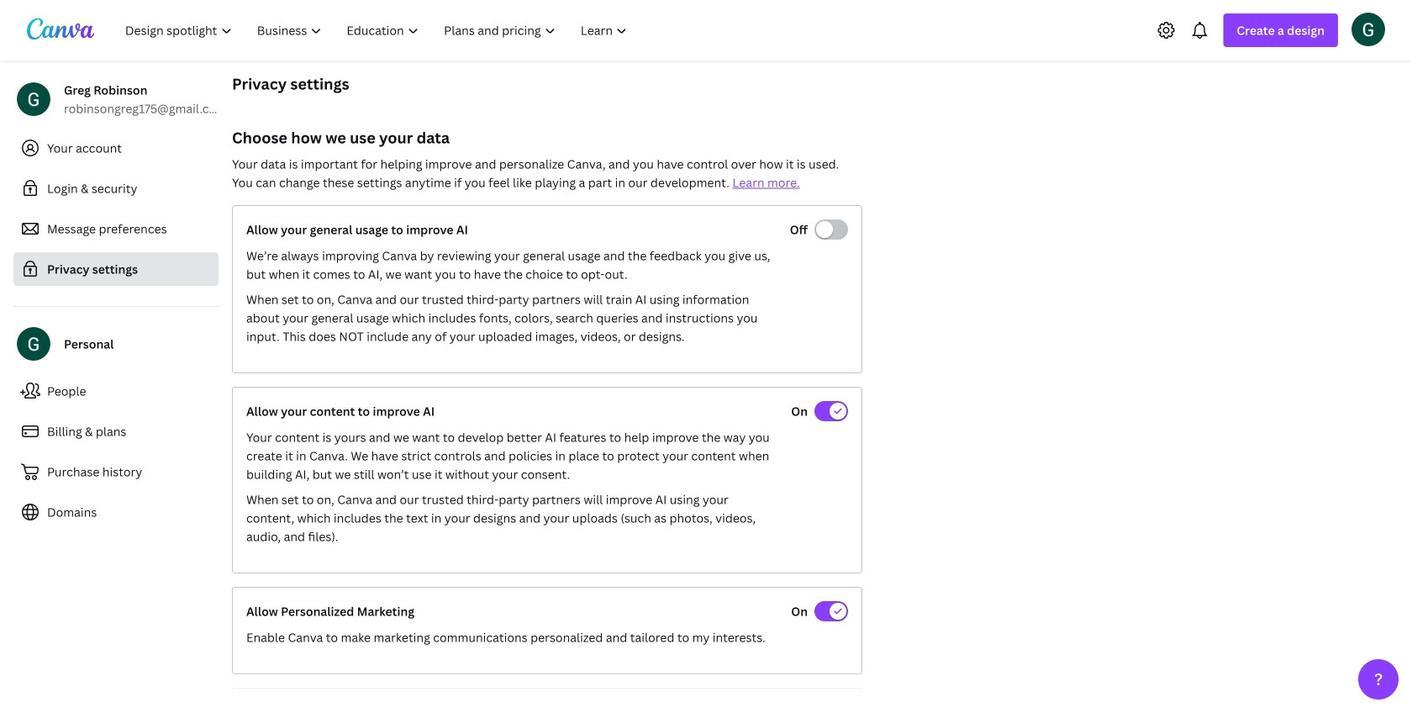 Task type: describe. For each thing, give the bounding box(es) containing it.
greg robinson image
[[1352, 12, 1386, 46]]

top level navigation element
[[114, 13, 642, 47]]



Task type: vqa. For each thing, say whether or not it's contained in the screenshot.
Top Level Navigation element
yes



